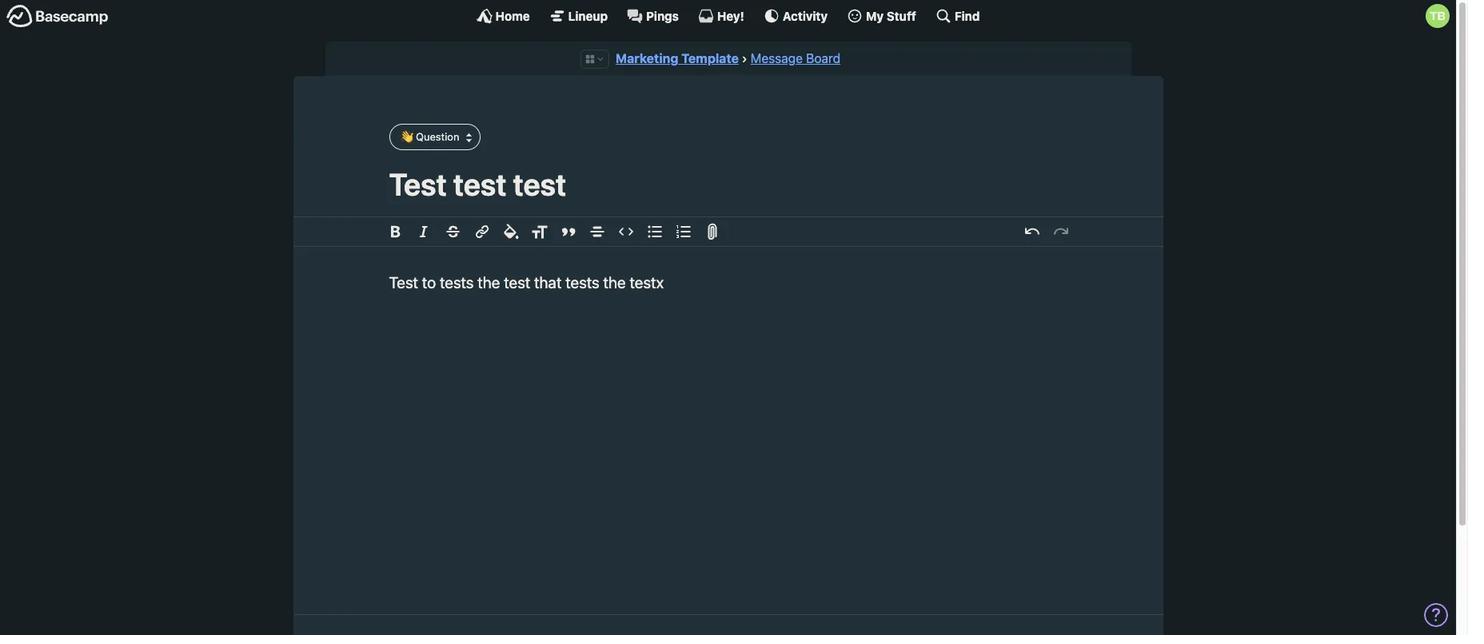 Task type: locate. For each thing, give the bounding box(es) containing it.
home link
[[476, 8, 530, 24]]

the left test
[[478, 273, 500, 292]]

👋 question button
[[389, 124, 481, 150]]

activity
[[783, 8, 828, 23]]

lineup
[[569, 8, 608, 23]]

1 tests from the left
[[440, 273, 474, 292]]

👋 question
[[400, 130, 460, 143]]

tests right to
[[440, 273, 474, 292]]

0 horizontal spatial the
[[478, 273, 500, 292]]

1 the from the left
[[478, 273, 500, 292]]

the
[[478, 273, 500, 292], [604, 273, 626, 292]]

switch accounts image
[[6, 4, 109, 29]]

tests right that
[[566, 273, 600, 292]]

1 horizontal spatial tests
[[566, 273, 600, 292]]

tests
[[440, 273, 474, 292], [566, 273, 600, 292]]

›
[[742, 51, 748, 66]]

my
[[866, 8, 884, 23]]

pings
[[646, 8, 679, 23]]

message
[[751, 51, 803, 66]]

the left the testx
[[604, 273, 626, 292]]

lineup link
[[549, 8, 608, 24]]

template
[[682, 51, 739, 66]]

1 horizontal spatial the
[[604, 273, 626, 292]]

👋
[[400, 130, 413, 143]]

› message board
[[742, 51, 841, 66]]

hey!
[[718, 8, 745, 23]]

home
[[496, 8, 530, 23]]

0 horizontal spatial tests
[[440, 273, 474, 292]]

marketing
[[616, 51, 679, 66]]

activity link
[[764, 8, 828, 24]]

Write away… text field
[[341, 247, 1116, 596]]

testx
[[630, 273, 664, 292]]



Task type: describe. For each thing, give the bounding box(es) containing it.
hey! button
[[698, 8, 745, 24]]

2 tests from the left
[[566, 273, 600, 292]]

my stuff button
[[847, 8, 917, 24]]

marketing template
[[616, 51, 739, 66]]

test
[[389, 273, 418, 292]]

stuff
[[887, 8, 917, 23]]

main element
[[0, 0, 1457, 31]]

tim burton image
[[1426, 4, 1450, 28]]

board
[[806, 51, 841, 66]]

my stuff
[[866, 8, 917, 23]]

find button
[[936, 8, 980, 24]]

find
[[955, 8, 980, 23]]

question
[[416, 130, 460, 143]]

test
[[504, 273, 531, 292]]

to
[[422, 273, 436, 292]]

marketing template link
[[616, 51, 739, 66]]

pings button
[[627, 8, 679, 24]]

message board link
[[751, 51, 841, 66]]

2 the from the left
[[604, 273, 626, 292]]

Type a title… text field
[[389, 166, 1068, 202]]

that
[[534, 273, 562, 292]]

test to tests the test that tests the testx
[[389, 273, 664, 292]]



Task type: vqa. For each thing, say whether or not it's contained in the screenshot.
Marketing Template
yes



